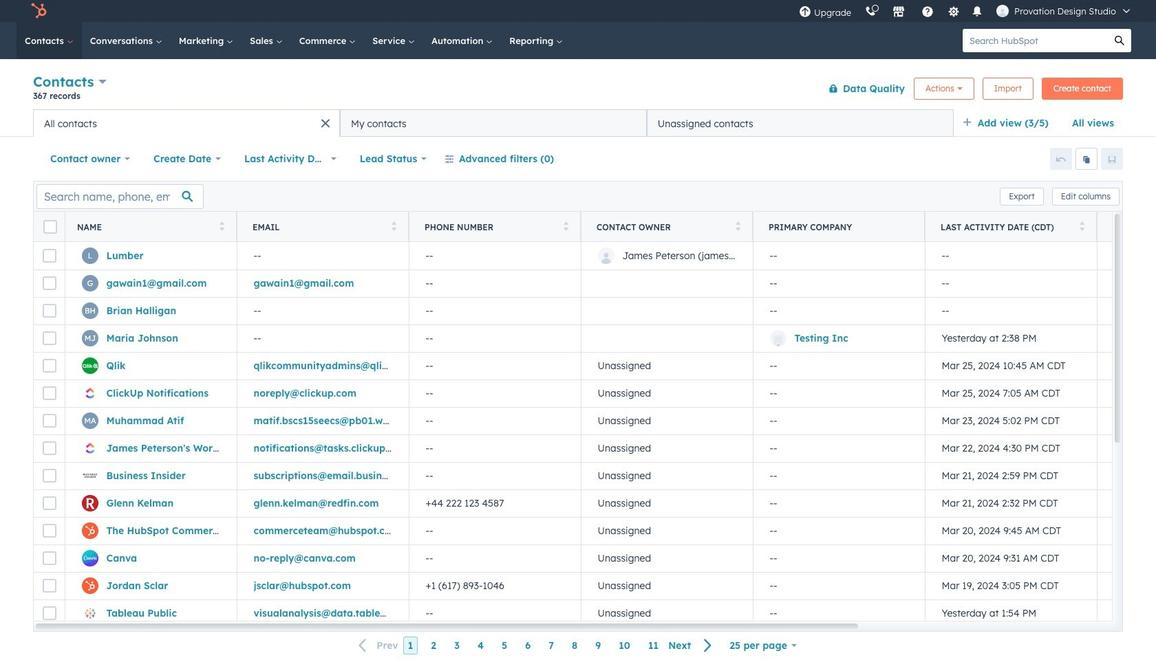 Task type: describe. For each thing, give the bounding box(es) containing it.
Search HubSpot search field
[[963, 29, 1108, 52]]

press to sort. image for 3rd press to sort. element from right
[[564, 221, 569, 231]]

5 press to sort. element from the left
[[1080, 221, 1085, 233]]

marketplaces image
[[893, 6, 905, 19]]

1 press to sort. element from the left
[[219, 221, 224, 233]]

3 press to sort. element from the left
[[564, 221, 569, 233]]

Search name, phone, email addresses, or company search field
[[36, 184, 204, 209]]

james peterson image
[[997, 5, 1009, 17]]

press to sort. image for 1st press to sort. element
[[219, 221, 224, 231]]

4 press to sort. element from the left
[[736, 221, 741, 233]]



Task type: locate. For each thing, give the bounding box(es) containing it.
1 press to sort. image from the left
[[736, 221, 741, 231]]

column header
[[753, 212, 926, 242]]

0 horizontal spatial press to sort. image
[[736, 221, 741, 231]]

press to sort. image
[[736, 221, 741, 231], [1080, 221, 1085, 231]]

3 press to sort. image from the left
[[564, 221, 569, 231]]

press to sort. image for 4th press to sort. element
[[736, 221, 741, 231]]

press to sort. image for 4th press to sort. element from the right
[[391, 221, 397, 231]]

1 horizontal spatial press to sort. image
[[1080, 221, 1085, 231]]

2 press to sort. image from the left
[[1080, 221, 1085, 231]]

press to sort. element
[[219, 221, 224, 233], [391, 221, 397, 233], [564, 221, 569, 233], [736, 221, 741, 233], [1080, 221, 1085, 233]]

2 press to sort. image from the left
[[391, 221, 397, 231]]

menu
[[792, 0, 1140, 22]]

press to sort. image for 1st press to sort. element from right
[[1080, 221, 1085, 231]]

pagination navigation
[[351, 637, 721, 656]]

banner
[[33, 71, 1124, 109]]

press to sort. image
[[219, 221, 224, 231], [391, 221, 397, 231], [564, 221, 569, 231]]

1 horizontal spatial press to sort. image
[[391, 221, 397, 231]]

2 press to sort. element from the left
[[391, 221, 397, 233]]

2 horizontal spatial press to sort. image
[[564, 221, 569, 231]]

1 press to sort. image from the left
[[219, 221, 224, 231]]

0 horizontal spatial press to sort. image
[[219, 221, 224, 231]]



Task type: vqa. For each thing, say whether or not it's contained in the screenshot.
Marketplaces icon
yes



